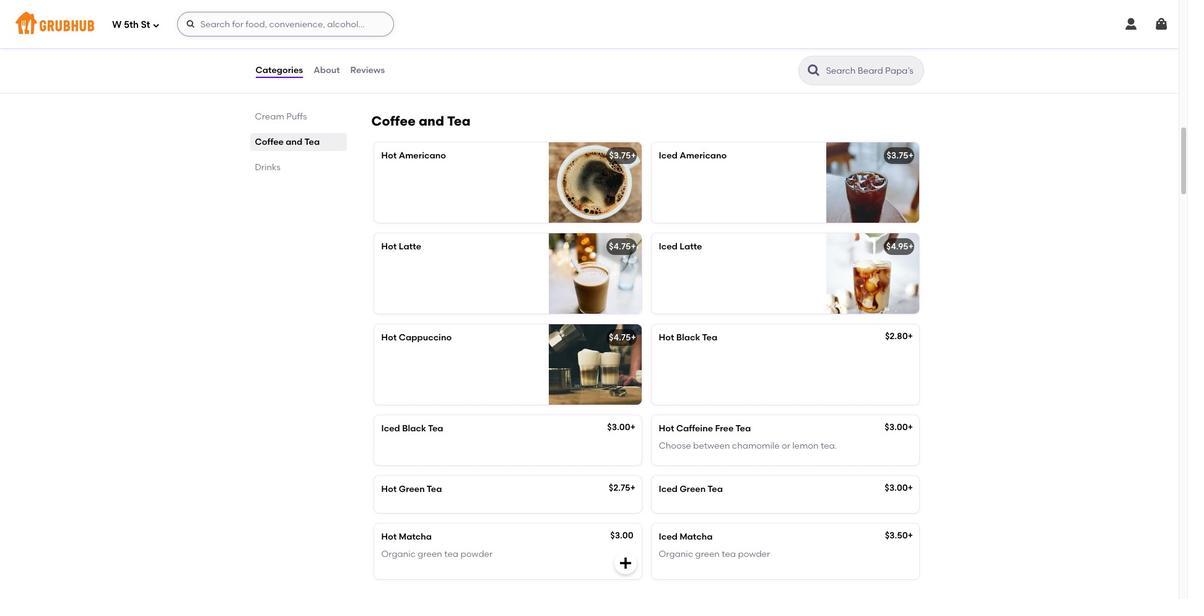Task type: locate. For each thing, give the bounding box(es) containing it.
green for hot matcha
[[418, 550, 442, 560]]

$3.75 +
[[609, 151, 636, 161], [887, 151, 914, 161]]

1 horizontal spatial and
[[419, 113, 444, 129]]

matcha down hot green tea
[[399, 532, 432, 543]]

organic green tea powder for hot matcha
[[381, 550, 493, 560]]

hot black tea
[[659, 333, 718, 343]]

2 latte from the left
[[680, 242, 703, 252]]

0 horizontal spatial black
[[402, 424, 426, 434]]

coffee and tea down cream puffs
[[255, 137, 320, 148]]

cream puffs tab
[[255, 110, 342, 123]]

are
[[450, 32, 464, 43]]

hot cappuccino
[[381, 333, 452, 343]]

svg image
[[1124, 17, 1139, 32], [1155, 17, 1170, 32], [153, 21, 160, 29], [896, 64, 911, 79]]

0 vertical spatial black
[[677, 333, 701, 343]]

1 horizontal spatial black
[[677, 333, 701, 343]]

2 $3.75 from the left
[[887, 151, 909, 161]]

2 green from the left
[[680, 484, 706, 495]]

svg image
[[186, 19, 196, 29], [618, 557, 633, 571]]

+
[[631, 151, 636, 161], [909, 151, 914, 161], [631, 242, 636, 252], [909, 242, 914, 252], [908, 332, 914, 342], [631, 333, 636, 343], [631, 423, 636, 433], [908, 423, 914, 433], [631, 483, 636, 494], [908, 483, 914, 494], [908, 531, 914, 542]]

0 horizontal spatial matcha
[[399, 532, 432, 543]]

about button
[[313, 48, 341, 93]]

$4.75 +
[[609, 242, 636, 252], [609, 333, 636, 343]]

1 vertical spatial coffee and tea
[[255, 137, 320, 148]]

perfection
[[406, 70, 449, 81]]

our churro shell are comprised of original shells with cinnamon sugar fused with homemade recipe to bring perfection with delightful taste when paired with our cream fillings.
[[381, 32, 534, 93]]

main navigation navigation
[[0, 0, 1179, 48]]

iced americano
[[659, 151, 727, 161]]

homemade
[[426, 58, 476, 68]]

0 vertical spatial coffee and tea
[[372, 113, 471, 129]]

1 vertical spatial $4.75
[[609, 333, 631, 343]]

1 horizontal spatial green
[[680, 484, 706, 495]]

organic down hot matcha
[[381, 550, 416, 560]]

organic green tea powder down hot matcha
[[381, 550, 493, 560]]

categories button
[[255, 48, 304, 93]]

1 powder from the left
[[461, 550, 493, 560]]

coffee inside tab
[[255, 137, 284, 148]]

green
[[418, 550, 442, 560], [696, 550, 720, 560]]

chamomile
[[732, 441, 780, 452]]

1 $4.75 + from the top
[[609, 242, 636, 252]]

0 horizontal spatial and
[[286, 137, 303, 148]]

1 latte from the left
[[399, 242, 421, 252]]

0 vertical spatial coffee
[[372, 113, 416, 129]]

fillings.
[[501, 83, 530, 93]]

tea
[[447, 113, 471, 129], [305, 137, 320, 148], [702, 333, 718, 343], [428, 424, 444, 434], [736, 424, 751, 434], [427, 484, 442, 495], [708, 484, 723, 495]]

2 americano from the left
[[680, 151, 727, 161]]

coffee down when
[[372, 113, 416, 129]]

organic for iced
[[659, 550, 694, 560]]

coffee
[[372, 113, 416, 129], [255, 137, 284, 148]]

iced black tea
[[381, 424, 444, 434]]

$4.95 +
[[887, 242, 914, 252]]

1 tea from the left
[[445, 550, 459, 560]]

tea
[[445, 550, 459, 560], [722, 550, 736, 560]]

powder for hot matcha
[[461, 550, 493, 560]]

organic
[[381, 550, 416, 560], [659, 550, 694, 560]]

hot cappuccino image
[[549, 325, 642, 405]]

iced for iced black tea
[[381, 424, 400, 434]]

1 matcha from the left
[[399, 532, 432, 543]]

0 vertical spatial svg image
[[186, 19, 196, 29]]

$3.75
[[609, 151, 631, 161], [887, 151, 909, 161]]

1 organic from the left
[[381, 550, 416, 560]]

organic green tea powder down "iced matcha"
[[659, 550, 771, 560]]

0 vertical spatial $4.75
[[609, 242, 631, 252]]

1 horizontal spatial tea
[[722, 550, 736, 560]]

green down "iced matcha"
[[696, 550, 720, 560]]

$4.75
[[609, 242, 631, 252], [609, 333, 631, 343]]

1 $4.75 from the top
[[609, 242, 631, 252]]

between
[[694, 441, 730, 452]]

2 tea from the left
[[722, 550, 736, 560]]

1 vertical spatial coffee
[[255, 137, 284, 148]]

coffee and tea inside tab
[[255, 137, 320, 148]]

churro
[[381, 15, 411, 25]]

hot
[[381, 151, 397, 161], [381, 242, 397, 252], [381, 333, 397, 343], [659, 333, 675, 343], [659, 424, 675, 434], [381, 484, 397, 495], [381, 532, 397, 543]]

0 horizontal spatial americano
[[399, 151, 446, 161]]

1 $3.75 from the left
[[609, 151, 631, 161]]

1 green from the left
[[418, 550, 442, 560]]

1 horizontal spatial green
[[696, 550, 720, 560]]

with down shells
[[407, 58, 424, 68]]

$3.00 + for iced black tea
[[608, 423, 636, 433]]

hot green tea
[[381, 484, 442, 495]]

iced for iced latte
[[659, 242, 678, 252]]

2 $4.75 from the top
[[609, 333, 631, 343]]

lemon
[[793, 441, 819, 452]]

paired
[[406, 83, 434, 93]]

0 horizontal spatial coffee
[[255, 137, 284, 148]]

powder for iced matcha
[[738, 550, 771, 560]]

matcha down "iced green tea"
[[680, 532, 713, 543]]

matcha
[[399, 532, 432, 543], [680, 532, 713, 543]]

green for iced
[[680, 484, 706, 495]]

iced for iced green tea
[[659, 484, 678, 495]]

organic down "iced matcha"
[[659, 550, 694, 560]]

1 horizontal spatial $3.75
[[887, 151, 909, 161]]

1 vertical spatial $4.75 +
[[609, 333, 636, 343]]

coffee and tea down paired
[[372, 113, 471, 129]]

1 vertical spatial black
[[402, 424, 426, 434]]

2 organic green tea powder from the left
[[659, 550, 771, 560]]

0 horizontal spatial coffee and tea
[[255, 137, 320, 148]]

$3.00 +
[[608, 423, 636, 433], [885, 423, 914, 433], [885, 483, 914, 494]]

0 horizontal spatial $3.75 +
[[609, 151, 636, 161]]

or
[[782, 441, 791, 452]]

choose between chamomile or lemon tea.
[[659, 441, 838, 452]]

1 green from the left
[[399, 484, 425, 495]]

1 horizontal spatial latte
[[680, 242, 703, 252]]

0 horizontal spatial svg image
[[186, 19, 196, 29]]

1 organic green tea powder from the left
[[381, 550, 493, 560]]

$3.50 +
[[886, 531, 914, 542]]

hot for hot americano
[[381, 151, 397, 161]]

1 horizontal spatial powder
[[738, 550, 771, 560]]

with left our
[[436, 83, 454, 93]]

hot for hot caffeine free tea
[[659, 424, 675, 434]]

tea inside tab
[[305, 137, 320, 148]]

shells
[[415, 45, 438, 56]]

0 horizontal spatial green
[[418, 550, 442, 560]]

1 vertical spatial and
[[286, 137, 303, 148]]

green down "choose"
[[680, 484, 706, 495]]

0 horizontal spatial organic
[[381, 550, 416, 560]]

0 horizontal spatial organic green tea powder
[[381, 550, 493, 560]]

svg image inside main navigation navigation
[[186, 19, 196, 29]]

black for iced
[[402, 424, 426, 434]]

1 horizontal spatial organic green tea powder
[[659, 550, 771, 560]]

1 horizontal spatial $3.75 +
[[887, 151, 914, 161]]

cappuccino
[[399, 333, 452, 343]]

$2.75
[[609, 483, 631, 494]]

hot for hot latte
[[381, 242, 397, 252]]

1 americano from the left
[[399, 151, 446, 161]]

iced for iced matcha
[[659, 532, 678, 543]]

latte
[[399, 242, 421, 252], [680, 242, 703, 252]]

hot for hot cappuccino
[[381, 333, 397, 343]]

0 horizontal spatial powder
[[461, 550, 493, 560]]

coffee and tea
[[372, 113, 471, 129], [255, 137, 320, 148]]

and down paired
[[419, 113, 444, 129]]

iced
[[659, 151, 678, 161], [659, 242, 678, 252], [381, 424, 400, 434], [659, 484, 678, 495], [659, 532, 678, 543]]

$4.75 + for iced latte
[[609, 242, 636, 252]]

st
[[141, 19, 150, 30]]

1 horizontal spatial americano
[[680, 151, 727, 161]]

$4.95
[[887, 242, 909, 252]]

1 horizontal spatial organic
[[659, 550, 694, 560]]

organic green tea powder
[[381, 550, 493, 560], [659, 550, 771, 560]]

2 green from the left
[[696, 550, 720, 560]]

1 $3.75 + from the left
[[609, 151, 636, 161]]

coffee down cream
[[255, 137, 284, 148]]

delightful
[[471, 70, 510, 81]]

5th
[[124, 19, 139, 30]]

organic green tea powder for iced matcha
[[659, 550, 771, 560]]

1 horizontal spatial matcha
[[680, 532, 713, 543]]

powder
[[461, 550, 493, 560], [738, 550, 771, 560]]

original
[[381, 45, 413, 56]]

coffee and tea tab
[[255, 136, 342, 149]]

1 horizontal spatial coffee
[[372, 113, 416, 129]]

0 horizontal spatial $3.75
[[609, 151, 631, 161]]

and
[[419, 113, 444, 129], [286, 137, 303, 148]]

0 horizontal spatial green
[[399, 484, 425, 495]]

americano
[[399, 151, 446, 161], [680, 151, 727, 161]]

2 powder from the left
[[738, 550, 771, 560]]

green
[[399, 484, 425, 495], [680, 484, 706, 495]]

2 $4.75 + from the top
[[609, 333, 636, 343]]

0 horizontal spatial latte
[[399, 242, 421, 252]]

hot caffeine free tea
[[659, 424, 751, 434]]

1 horizontal spatial coffee and tea
[[372, 113, 471, 129]]

cinnamon
[[460, 45, 502, 56]]

$3.00
[[608, 423, 631, 433], [885, 423, 908, 433], [885, 483, 908, 494], [611, 531, 634, 542]]

cream
[[255, 112, 284, 122]]

2 matcha from the left
[[680, 532, 713, 543]]

iced latte image
[[826, 234, 919, 314]]

organic for hot
[[381, 550, 416, 560]]

green up hot matcha
[[399, 484, 425, 495]]

with
[[440, 45, 458, 56], [407, 58, 424, 68], [451, 70, 469, 81], [436, 83, 454, 93]]

iced for iced americano
[[659, 151, 678, 161]]

recipe
[[478, 58, 504, 68]]

2 $3.75 + from the left
[[887, 151, 914, 161]]

2 organic from the left
[[659, 550, 694, 560]]

0 vertical spatial $4.75 +
[[609, 242, 636, 252]]

black for hot
[[677, 333, 701, 343]]

1 vertical spatial svg image
[[618, 557, 633, 571]]

and down 'puffs'
[[286, 137, 303, 148]]

0 horizontal spatial tea
[[445, 550, 459, 560]]

drinks
[[255, 162, 281, 173]]

reviews button
[[350, 48, 386, 93]]

and inside tab
[[286, 137, 303, 148]]

black
[[677, 333, 701, 343], [402, 424, 426, 434]]

green down hot matcha
[[418, 550, 442, 560]]

ube shell image
[[826, 7, 919, 87]]

of
[[513, 32, 521, 43]]

$3.75 for hot americano
[[609, 151, 631, 161]]

americano for iced americano
[[680, 151, 727, 161]]

tea.
[[821, 441, 838, 452]]



Task type: describe. For each thing, give the bounding box(es) containing it.
cream
[[472, 83, 499, 93]]

puffs
[[286, 112, 307, 122]]

to
[[506, 58, 515, 68]]

iced green tea
[[659, 484, 723, 495]]

0 vertical spatial and
[[419, 113, 444, 129]]

tea for iced matcha
[[722, 550, 736, 560]]

about
[[314, 65, 340, 76]]

fused
[[381, 58, 405, 68]]

hot latte image
[[549, 234, 642, 314]]

tea for hot matcha
[[445, 550, 459, 560]]

hot americano
[[381, 151, 446, 161]]

$2.80 +
[[886, 332, 914, 342]]

hot latte
[[381, 242, 421, 252]]

$3.75 + for hot americano
[[609, 151, 636, 161]]

Search for food, convenience, alcohol... search field
[[178, 12, 394, 37]]

$3.75 + for iced americano
[[887, 151, 914, 161]]

bring
[[381, 70, 403, 81]]

$3.00 + for iced green tea
[[885, 483, 914, 494]]

matcha for iced matcha
[[680, 532, 713, 543]]

drinks tab
[[255, 161, 342, 174]]

comprised
[[466, 32, 511, 43]]

latte for hot latte
[[399, 242, 421, 252]]

w
[[112, 19, 122, 30]]

matcha for hot matcha
[[399, 532, 432, 543]]

churro
[[399, 32, 427, 43]]

sugar
[[504, 45, 528, 56]]

green for hot
[[399, 484, 425, 495]]

$4.75 + for hot black tea
[[609, 333, 636, 343]]

with up our
[[451, 70, 469, 81]]

$4.75 for hot
[[609, 333, 631, 343]]

shell
[[429, 32, 448, 43]]

when
[[381, 83, 404, 93]]

our
[[456, 83, 470, 93]]

Search Beard Papa's search field
[[825, 65, 920, 77]]

$3.50
[[886, 531, 908, 542]]

iced matcha
[[659, 532, 713, 543]]

taste
[[512, 70, 534, 81]]

cream puffs
[[255, 112, 307, 122]]

hot matcha
[[381, 532, 432, 543]]

hot for hot green tea
[[381, 484, 397, 495]]

churro image
[[549, 7, 642, 87]]

$2.80
[[886, 332, 908, 342]]

latte for iced latte
[[680, 242, 703, 252]]

1 horizontal spatial svg image
[[618, 557, 633, 571]]

americano for hot americano
[[399, 151, 446, 161]]

free
[[715, 424, 734, 434]]

iced latte
[[659, 242, 703, 252]]

search icon image
[[807, 63, 822, 78]]

$4.75 for iced
[[609, 242, 631, 252]]

choose
[[659, 441, 691, 452]]

green for iced matcha
[[696, 550, 720, 560]]

our
[[381, 32, 397, 43]]

hot for hot black tea
[[659, 333, 675, 343]]

reviews
[[351, 65, 385, 76]]

iced americano image
[[826, 143, 919, 223]]

hot americano image
[[549, 143, 642, 223]]

w 5th st
[[112, 19, 150, 30]]

categories
[[256, 65, 303, 76]]

caffeine
[[677, 424, 713, 434]]

$3.75 for iced americano
[[887, 151, 909, 161]]

with up "homemade"
[[440, 45, 458, 56]]

$2.75 +
[[609, 483, 636, 494]]

hot for hot matcha
[[381, 532, 397, 543]]



Task type: vqa. For each thing, say whether or not it's contained in the screenshot.
Burrito
no



